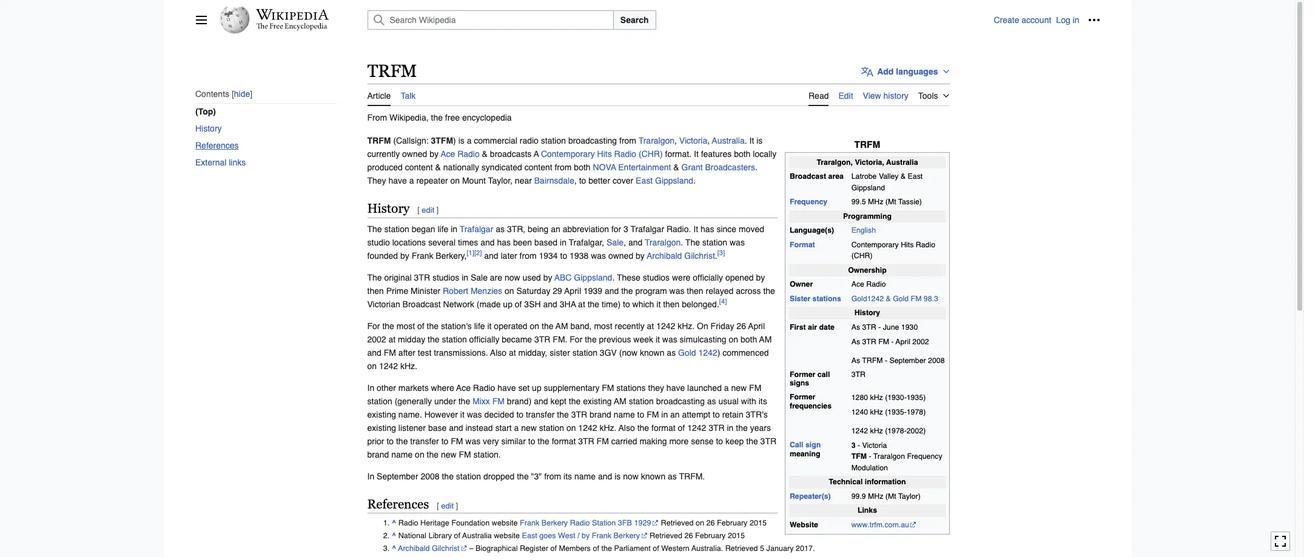 Task type: locate. For each thing, give the bounding box(es) containing it.
history down (top)
[[195, 124, 222, 134]]

0 vertical spatial )
[[453, 136, 456, 145]]

format. it features both locally produced content & nationally syndicated content from both
[[367, 149, 777, 172]]

trfm up traralgon, victoria, australia
[[855, 140, 881, 150]]

april up 3ha
[[565, 286, 581, 296]]

1 vertical spatial broadcasting
[[657, 397, 705, 406]]

1 most from the left
[[397, 321, 415, 331]]

0 horizontal spatial hits
[[597, 149, 612, 159]]

1 vertical spatial am
[[760, 335, 772, 344]]

2 horizontal spatial frank
[[592, 531, 612, 541]]

0 vertical spatial retrieved
[[661, 519, 694, 528]]

to left the keep
[[716, 437, 724, 446]]

frequencies
[[790, 402, 832, 411]]

1 horizontal spatial contemporary
[[852, 241, 899, 249]]

members
[[559, 544, 591, 553]]

radio up nova entertainment link
[[614, 149, 637, 159]]

1 horizontal spatial frequency
[[908, 453, 943, 461]]

brand up carried
[[590, 410, 612, 420]]

1 horizontal spatial ace
[[456, 383, 471, 393]]

grant
[[682, 162, 703, 172]]

0 horizontal spatial owned
[[402, 149, 427, 159]]

in inside in other markets where ace radio have set up supplementary fm stations they have launched a new fm station (generally under the
[[367, 383, 375, 393]]

1 vertical spatial owned
[[609, 251, 634, 261]]

0 vertical spatial (chr)
[[639, 149, 663, 159]]

1 vertical spatial its
[[564, 472, 572, 482]]

national library of australia website east goes west / by frank berkery
[[399, 531, 640, 541]]

call
[[818, 371, 830, 379]]

up inside on saturday 29 april 1939 and the program was then relayed across the victorian broadcast network (made up of 3sh and 3ha at the time) to which it then belonged.
[[503, 300, 513, 309]]

then inside . these studios were officially opened by then prime minister
[[367, 286, 384, 296]]

it right radio. on the top right of page
[[694, 224, 699, 234]]

. inside . it is currently owned by
[[745, 136, 747, 145]]

ace down ownership
[[852, 280, 865, 289]]

] for history
[[437, 206, 439, 215]]

add
[[878, 67, 894, 76]]

khz for 1280
[[871, 394, 883, 402]]

& up repeater
[[435, 162, 441, 172]]

on inside on saturday 29 april 1939 and the program was then relayed across the victorian broadcast network (made up of 3sh and 3ha at the time) to which it then belonged.
[[505, 286, 514, 296]]

website
[[790, 521, 819, 530]]

1 vertical spatial known
[[641, 472, 666, 482]]

0 horizontal spatial for
[[367, 321, 380, 331]]

radio down tassie) at top
[[916, 241, 936, 249]]

2 studios from the left
[[643, 273, 670, 283]]

(chr) up ownership
[[852, 252, 873, 260]]

former inside former call signs
[[790, 371, 816, 379]]

^ link
[[392, 519, 396, 528], [392, 531, 396, 541], [392, 544, 396, 553]]

frequency down '2002)'
[[908, 453, 943, 461]]

(chr) up entertainment
[[639, 149, 663, 159]]

0 horizontal spatial life
[[438, 224, 449, 234]]

2 most from the left
[[594, 321, 613, 331]]

2 horizontal spatial gippsland
[[852, 184, 886, 192]]

and inside '[1] [2] and later from 1934 to 1938 was owned by archibald gilchrist . [3]'
[[484, 251, 499, 261]]

former for former frequencies
[[790, 393, 816, 402]]

1 horizontal spatial edit link
[[441, 502, 454, 511]]

(mt down information
[[886, 493, 897, 501]]

website up national library of australia website east goes west / by frank berkery
[[492, 519, 518, 528]]

& right valley
[[901, 173, 906, 181]]

and inside for the most of the station's life it operated on the am band, most recently at 1242 khz. on friday 26 april 2002 at midday the station officially became 3tr fm. for the previous week it was simulcasting on both am and fm after test transmissions. also at midday, sister station 3gv (now known as
[[367, 348, 382, 358]]

former up the "frequencies"
[[790, 393, 816, 402]]

at
[[578, 300, 586, 309], [647, 321, 654, 331], [389, 335, 396, 344], [509, 348, 516, 358]]

1 vertical spatial brand
[[367, 450, 389, 460]]

opened
[[726, 273, 754, 283]]

victoria link
[[680, 136, 708, 145]]

0 vertical spatial frequency
[[790, 198, 828, 207]]

have
[[389, 176, 407, 185], [498, 383, 516, 393], [667, 383, 685, 393]]

by
[[430, 149, 439, 159], [401, 251, 410, 261], [636, 251, 645, 261], [544, 273, 553, 283], [757, 273, 765, 283], [582, 531, 590, 541]]

external
[[195, 158, 226, 168]]

2 former from the top
[[790, 393, 816, 402]]

contemporary down trfm (callsign: 3tfm ) is a commercial radio station broadcasting from traralgon , victoria , australia
[[541, 149, 595, 159]]

26 inside for the most of the station's life it operated on the am band, most recently at 1242 khz. on friday 26 april 2002 at midday the station officially became 3tr fm. for the previous week it was simulcasting on both am and fm after test transmissions. also at midday, sister station 3gv (now known as
[[737, 321, 746, 331]]

3 ^ from the top
[[392, 544, 396, 553]]

] up foundation
[[456, 502, 458, 511]]

2008 up heritage
[[421, 472, 440, 482]]

^ for national library of australia website
[[392, 531, 396, 541]]

[ up began
[[418, 206, 420, 215]]

ace for ace radio
[[852, 280, 865, 289]]

former for former call signs
[[790, 371, 816, 379]]

was inside on saturday 29 april 1939 and the program was then relayed across the victorian broadcast network (made up of 3sh and 3ha at the time) to which it then belonged.
[[670, 286, 685, 296]]

existing up prior
[[367, 423, 396, 433]]

1242 inside brand) and kept the existing am station broadcasting as usual with its existing name. however it was decided to transfer the 3tr brand name to fm in an attempt to retain 3tr's existing listener base and instead start a new station on 1242 khz. also the format of 1242 3tr in the years prior to the transfer to fm was very similar to the format 3tr fm carried making more sense to keep the 3tr brand name on the new fm station.
[[688, 423, 707, 433]]

east for bairnsdale , to better cover east gippsland .
[[636, 176, 653, 185]]

3ha
[[560, 300, 576, 309]]

radio inside contemporary hits radio (chr)
[[916, 241, 936, 249]]

gold1242 & gold fm 98.3
[[852, 295, 939, 303]]

3 khz from the top
[[871, 427, 883, 436]]

1 as from the top
[[852, 323, 861, 332]]

edit
[[839, 91, 854, 101]]

hits inside contemporary hits radio (chr)
[[901, 241, 914, 249]]

0 horizontal spatial most
[[397, 321, 415, 331]]

1242 khz. inside ) commenced on 1242 khz.
[[379, 361, 418, 371]]

commenced
[[723, 348, 769, 358]]

0 horizontal spatial has
[[497, 238, 511, 247]]

1 ^ from the top
[[392, 519, 396, 528]]

also inside for the most of the station's life it operated on the am band, most recently at 1242 khz. on friday 26 april 2002 at midday the station officially became 3tr fm. for the previous week it was simulcasting on both am and fm after test transmissions. also at midday, sister station 3gv (now known as
[[490, 348, 507, 358]]

an inside "as 3tr, being an abbreviation for 3 trafalgar radio. it has since moved studio locations several times and has been based in trafalgar,"
[[551, 224, 561, 234]]

2 horizontal spatial east
[[908, 173, 923, 181]]

create account log in
[[994, 15, 1080, 25]]

was inside for the most of the station's life it operated on the am band, most recently at 1242 khz. on friday 26 april 2002 at midday the station officially became 3tr fm. for the previous week it was simulcasting on both am and fm after test transmissions. also at midday, sister station 3gv (now known as
[[663, 335, 678, 344]]

was down since
[[730, 238, 745, 247]]

where
[[431, 383, 454, 393]]

0 vertical spatial owned
[[402, 149, 427, 159]]

however
[[425, 410, 458, 420]]

station left 3gv
[[573, 348, 598, 358]]

ace
[[441, 149, 455, 159], [852, 280, 865, 289], [456, 383, 471, 393]]

the left station's
[[427, 321, 439, 331]]

0 vertical spatial up
[[503, 300, 513, 309]]

0 vertical spatial references
[[195, 141, 239, 151]]

1 vertical spatial former
[[790, 393, 816, 402]]

(now
[[619, 348, 638, 358]]

3sh
[[525, 300, 541, 309]]

1242 khz. down after
[[379, 361, 418, 371]]

the station began life in trafalgar
[[367, 224, 494, 234]]

edit up 'the station began life in trafalgar'
[[422, 206, 435, 215]]

2 ^ link from the top
[[392, 531, 396, 541]]

1 vertical spatial [
[[437, 502, 439, 511]]

latrobe valley & east gippsland
[[852, 173, 923, 192]]

2 trafalgar from the left
[[631, 224, 665, 234]]

ace inside in other markets where ace radio have set up supplementary fm stations they have launched a new fm station (generally under the
[[456, 383, 471, 393]]

and right [2] link on the left
[[484, 251, 499, 261]]

from right the "3"
[[545, 472, 562, 482]]

ace for ace radio & broadcasts a contemporary hits radio (chr)
[[441, 149, 455, 159]]

station's
[[441, 321, 472, 331]]

1 horizontal spatial an
[[671, 410, 680, 420]]

0 vertical spatial known
[[640, 348, 665, 358]]

(1935-
[[886, 409, 907, 417]]

1 khz from the top
[[871, 394, 883, 402]]

, up features at the top
[[708, 136, 710, 145]]

traralgon
[[639, 136, 675, 145], [645, 238, 681, 247], [874, 453, 906, 461]]

1 vertical spatial transfer
[[410, 437, 439, 446]]

fm inside for the most of the station's life it operated on the am band, most recently at 1242 khz. on friday 26 april 2002 at midday the station officially became 3tr fm. for the previous week it was simulcasting on both am and fm after test transmissions. also at midday, sister station 3gv (now known as
[[384, 348, 396, 358]]

& for nova
[[674, 162, 680, 172]]

former frequencies
[[790, 393, 832, 411]]

) inside ) commenced on 1242 khz.
[[718, 348, 721, 358]]

1 horizontal spatial owned
[[609, 251, 634, 261]]

1 vertical spatial )
[[718, 348, 721, 358]]

0 horizontal spatial broadcast
[[403, 300, 441, 309]]

for down victorian
[[367, 321, 380, 331]]

0 vertical spatial mhz
[[869, 198, 884, 207]]

0 vertical spatial traralgon link
[[639, 136, 675, 145]]

2 (mt from the top
[[886, 493, 897, 501]]

format down kept
[[552, 437, 576, 446]]

retrieved
[[661, 519, 694, 528], [650, 531, 683, 541], [726, 544, 758, 553]]

2 vertical spatial history
[[855, 309, 881, 317]]

1 mhz from the top
[[869, 198, 884, 207]]

relayed
[[706, 286, 734, 296]]

1 trafalgar from the left
[[460, 224, 494, 234]]

0 horizontal spatial archibald gilchrist link
[[398, 544, 467, 553]]

0 horizontal spatial australia
[[463, 531, 492, 541]]

gilchrist down "library"
[[432, 544, 460, 553]]

1 horizontal spatial studios
[[643, 273, 670, 283]]

gippsland down latrobe
[[852, 184, 886, 192]]

]
[[437, 206, 439, 215], [456, 502, 458, 511]]

0 vertical spatial victoria
[[680, 136, 708, 145]]

1 vertical spatial new
[[521, 423, 537, 433]]

am up commenced
[[760, 335, 772, 344]]

on inside ) commenced on 1242 khz.
[[367, 361, 377, 371]]

gold1242 & gold fm 98.3 link
[[852, 295, 939, 303]]

existing down "other"
[[367, 410, 396, 420]]

traralgon, victoria, australia
[[817, 158, 919, 167]]

^ for radio heritage foundation website
[[392, 519, 396, 528]]

a
[[467, 136, 472, 145], [410, 176, 414, 185], [725, 383, 729, 393], [514, 423, 519, 433]]

references up national
[[367, 497, 429, 512]]

1 horizontal spatial gilchrist
[[685, 251, 715, 261]]

1930
[[902, 323, 918, 332]]

to down brand)
[[517, 410, 524, 420]]

as for as 3tr - june 1930
[[852, 323, 861, 332]]

talk link
[[401, 84, 416, 105]]

3tr up 1280
[[852, 371, 866, 380]]

australia.
[[692, 544, 724, 553]]

east up register
[[522, 531, 538, 541]]

operated
[[494, 321, 528, 331]]

2 as from the top
[[852, 338, 861, 347]]

2 vertical spatial am
[[614, 397, 627, 406]]

and right base
[[449, 423, 463, 433]]

simulcasting
[[680, 335, 727, 344]]

gippsland inside latrobe valley & east gippsland
[[852, 184, 886, 192]]

at right 3ha
[[578, 300, 586, 309]]

0 vertical spatial both
[[734, 149, 751, 159]]

moved
[[739, 224, 765, 234]]

in inside "as 3tr, being an abbreviation for 3 trafalgar radio. it has since moved studio locations several times and has been based in trafalgar,"
[[560, 238, 567, 247]]

1 horizontal spatial ]
[[456, 502, 458, 511]]

a
[[534, 149, 539, 159]]

has left since
[[701, 224, 715, 234]]

2 horizontal spatial new
[[732, 383, 747, 393]]

1 vertical spatial victoria
[[863, 442, 887, 450]]

2 vertical spatial new
[[441, 450, 457, 460]]

0 vertical spatial [ edit ]
[[418, 206, 439, 215]]

it up "locally" on the right top
[[750, 136, 755, 145]]

as for as trfm - september 2008
[[852, 357, 861, 365]]

berkery,
[[436, 251, 467, 261]]

broadcasting up contemporary hits radio (chr) link
[[569, 136, 617, 145]]

it down program
[[657, 300, 661, 309]]

since
[[717, 224, 737, 234]]

& down format.
[[674, 162, 680, 172]]

references inside trfm element
[[367, 497, 429, 512]]

- up tfm
[[858, 442, 861, 450]]

from wikipedia, the free encyclopedia
[[367, 113, 512, 122]]

broadcast up frequency "link" at the top of page
[[790, 173, 827, 181]]

2 khz from the top
[[871, 409, 883, 417]]

1240 khz (1935-1978)
[[852, 409, 926, 417]]

officially up transmissions.
[[470, 335, 500, 344]]

a inside brand) and kept the existing am station broadcasting as usual with its existing name. however it was decided to transfer the 3tr brand name to fm in an attempt to retain 3tr's existing listener base and instead start a new station on 1242 khz. also the format of 1242 3tr in the years prior to the transfer to fm was very similar to the format 3tr fm carried making more sense to keep the 3tr brand name on the new fm station.
[[514, 423, 519, 433]]

3tr up "midday,"
[[535, 335, 551, 344]]

. down since
[[715, 251, 718, 261]]

start
[[495, 423, 512, 433]]

, up format.
[[675, 136, 677, 145]]

0 vertical spatial archibald gilchrist link
[[647, 251, 715, 261]]

as inside for the most of the station's life it operated on the am band, most recently at 1242 khz. on friday 26 april 2002 at midday the station officially became 3tr fm. for the previous week it was simulcasting on both am and fm after test transmissions. also at midday, sister station 3gv (now known as
[[667, 348, 676, 358]]

was inside . the station was founded by frank berkery,
[[730, 238, 745, 247]]

0 vertical spatial the
[[367, 224, 382, 234]]

east
[[908, 173, 923, 181], [636, 176, 653, 185], [522, 531, 538, 541]]

history link
[[195, 120, 337, 137]]

am up carried
[[614, 397, 627, 406]]

2 vertical spatial khz
[[871, 427, 883, 436]]

in
[[1073, 15, 1080, 25], [451, 224, 458, 234], [560, 238, 567, 247], [462, 273, 469, 283], [662, 410, 668, 420], [727, 423, 734, 433]]

fm down 3gv
[[602, 383, 614, 393]]

3 inside "as 3tr, being an abbreviation for 3 trafalgar radio. it has since moved studio locations several times and has been based in trafalgar,"
[[624, 224, 629, 234]]

1 horizontal spatial 2015
[[750, 519, 767, 528]]

berkery up goes
[[542, 519, 568, 528]]

0 vertical spatial name
[[614, 410, 635, 420]]

it for .
[[750, 136, 755, 145]]

1 horizontal spatial am
[[614, 397, 627, 406]]

0 vertical spatial broadcasting
[[569, 136, 617, 145]]

26 right friday
[[737, 321, 746, 331]]

gippsland down nova entertainment & grant broadcasters
[[655, 176, 694, 185]]

2 vertical spatial it
[[694, 224, 699, 234]]

1280 khz (1930-1935)
[[852, 394, 926, 402]]

brand)
[[507, 397, 532, 406]]

2015
[[750, 519, 767, 528], [728, 531, 745, 541]]

0 horizontal spatial broadcasting
[[569, 136, 617, 145]]

^ left heritage
[[392, 519, 396, 528]]

2 content from the left
[[525, 162, 553, 172]]

frank down the station
[[592, 531, 612, 541]]

2 horizontal spatial name
[[614, 410, 635, 420]]

3tr's
[[746, 410, 768, 420]]

(mt
[[886, 198, 897, 207], [886, 493, 897, 501]]

history inside 'history' link
[[195, 124, 222, 134]]

0 vertical spatial in
[[367, 383, 375, 393]]

1 vertical spatial it
[[694, 149, 699, 159]]

. inside . these studios were officially opened by then prime minister
[[613, 273, 615, 283]]

1242 khz. inside for the most of the station's life it operated on the am band, most recently at 1242 khz. on friday 26 april 2002 at midday the station officially became 3tr fm. for the previous week it was simulcasting on both am and fm after test transmissions. also at midday, sister station 3gv (now known as
[[657, 321, 695, 331]]

2002)
[[907, 427, 926, 436]]

victoria inside "3 - victoria tfm"
[[863, 442, 887, 450]]

under
[[435, 397, 456, 406]]

frequency inside - traralgon frequency modulation
[[908, 453, 943, 461]]

berkery down '3fb'
[[614, 531, 640, 541]]

. for . they have a repeater on mount taylor, near
[[756, 162, 758, 172]]

- inside "3 - victoria tfm"
[[858, 442, 861, 450]]

3tr inside for the most of the station's life it operated on the am band, most recently at 1242 khz. on friday 26 april 2002 at midday the station officially became 3tr fm. for the previous week it was simulcasting on both am and fm after test transmissions. also at midday, sister station 3gv (now known as
[[535, 335, 551, 344]]

[ edit ]
[[418, 206, 439, 215], [437, 502, 458, 511]]

2 ^ from the top
[[392, 531, 396, 541]]

log in and more options image
[[1088, 14, 1101, 26]]

studios inside . these studios were officially opened by then prime minister
[[643, 273, 670, 283]]

former inside 'former frequencies'
[[790, 393, 816, 402]]

0 horizontal spatial name
[[392, 450, 413, 460]]

menu image
[[195, 14, 207, 26]]

1 vertical spatial 2008
[[421, 472, 440, 482]]

wikipedia,
[[390, 113, 429, 122]]

0 horizontal spatial 2015
[[728, 531, 745, 541]]

0 horizontal spatial april
[[565, 286, 581, 296]]

1 vertical spatial 26
[[707, 519, 715, 528]]

broadcast down "minister"
[[403, 300, 441, 309]]

(mt for taylor)
[[886, 493, 897, 501]]

1 vertical spatial [ edit ]
[[437, 502, 458, 511]]

^ link for national library of australia website
[[392, 531, 396, 541]]

2 horizontal spatial 1242 khz.
[[657, 321, 695, 331]]

radio inside in other markets where ace radio have set up supplementary fm stations they have launched a new fm station (generally under the
[[473, 383, 495, 393]]

hide button
[[231, 89, 252, 99]]

from down "been"
[[520, 251, 537, 261]]

it inside format. it features both locally produced content & nationally syndicated content from both
[[694, 149, 699, 159]]

hits up "nova"
[[597, 149, 612, 159]]

2 horizontal spatial april
[[896, 338, 911, 347]]

edit link up heritage
[[441, 502, 454, 511]]

1 vertical spatial broadcast
[[403, 300, 441, 309]]

[ edit ] up heritage
[[437, 502, 458, 511]]

of inside on saturday 29 april 1939 and the program was then relayed across the victorian broadcast network (made up of 3sh and 3ha at the time) to which it then belonged.
[[515, 300, 522, 309]]

2 vertical spatial traralgon
[[874, 453, 906, 461]]

1 horizontal spatial officially
[[693, 273, 723, 283]]

0 vertical spatial format
[[652, 423, 676, 433]]

it down victoria link
[[694, 149, 699, 159]]

1 former from the top
[[790, 371, 816, 379]]

on down kept
[[567, 423, 576, 433]]

the down 1939 at the left bottom
[[588, 300, 600, 309]]

[ edit ] for history
[[418, 206, 439, 215]]

1 ^ link from the top
[[392, 519, 396, 528]]

1 vertical spatial sale
[[471, 273, 488, 283]]

1 (mt from the top
[[886, 198, 897, 207]]

it inside . it is currently owned by
[[750, 136, 755, 145]]

1929
[[634, 519, 651, 528]]

mixx fm
[[473, 397, 505, 406]]

0 horizontal spatial 2008
[[421, 472, 440, 482]]

as inside brand) and kept the existing am station broadcasting as usual with its existing name. however it was decided to transfer the 3tr brand name to fm in an attempt to retain 3tr's existing listener base and instead start a new station on 1242 khz. also the format of 1242 3tr in the years prior to the transfer to fm was very similar to the format 3tr fm carried making more sense to keep the 3tr brand name on the new fm station.
[[708, 397, 717, 406]]

on up retrieved 26 february 2015
[[696, 519, 705, 528]]

network
[[443, 300, 475, 309]]

was inside '[1] [2] and later from 1934 to 1938 was owned by archibald gilchrist . [3]'
[[591, 251, 606, 261]]

2 horizontal spatial ace
[[852, 280, 865, 289]]

1938
[[570, 251, 589, 261]]

1 horizontal spatial format
[[652, 423, 676, 433]]

fullscreen image
[[1275, 536, 1287, 548]]

has
[[701, 224, 715, 234], [497, 238, 511, 247]]

station inside in other markets where ace radio have set up supplementary fm stations they have launched a new fm station (generally under the
[[367, 397, 393, 406]]

1 vertical spatial 2015
[[728, 531, 745, 541]]

name
[[614, 410, 635, 420], [392, 450, 413, 460], [575, 472, 596, 482]]

as up 1280
[[852, 357, 861, 365]]

0 horizontal spatial east
[[522, 531, 538, 541]]

98.3
[[924, 295, 939, 303]]

1 horizontal spatial also
[[619, 423, 635, 433]]

tools
[[919, 91, 939, 101]]

search
[[621, 15, 649, 25]]

trafalgar inside "as 3tr, being an abbreviation for 3 trafalgar radio. it has since moved studio locations several times and has been based in trafalgar,"
[[631, 224, 665, 234]]

2 mhz from the top
[[869, 493, 884, 501]]

transmissions.
[[434, 348, 488, 358]]

^
[[392, 519, 396, 528], [392, 531, 396, 541], [392, 544, 396, 553]]

sale down the for
[[607, 238, 624, 247]]

february up australia.
[[717, 519, 748, 528]]

3 as from the top
[[852, 357, 861, 365]]

sale link
[[607, 238, 624, 247]]

april inside for the most of the station's life it operated on the am band, most recently at 1242 khz. on friday 26 april 2002 at midday the station officially became 3tr fm. for the previous week it was simulcasting on both am and fm after test transmissions. also at midday, sister station 3gv (now known as
[[749, 321, 765, 331]]

^ left archibald gilchrist
[[392, 544, 396, 553]]

in for in other markets where ace radio have set up supplementary fm stations they have launched a new fm station (generally under the
[[367, 383, 375, 393]]

. inside . they have a repeater on mount taylor, near
[[756, 162, 758, 172]]

& inside latrobe valley & east gippsland
[[901, 173, 906, 181]]

1 horizontal spatial 2002
[[913, 338, 930, 347]]

life right station's
[[474, 321, 485, 331]]

references up external links
[[195, 141, 239, 151]]

former call signs
[[790, 371, 830, 388]]

date
[[820, 323, 835, 332]]

1 in from the top
[[367, 383, 375, 393]]

wikipedia image
[[256, 9, 329, 20]]

officially inside . these studios were officially opened by then prime minister
[[693, 273, 723, 283]]

known down making
[[641, 472, 666, 482]]

0 horizontal spatial format
[[552, 437, 576, 446]]

as 3tr, being an abbreviation for 3 trafalgar radio. it has since moved studio locations several times and has been based in trafalgar,
[[367, 224, 765, 247]]

history
[[884, 91, 909, 101]]

] for references
[[456, 502, 458, 511]]

1 vertical spatial archibald gilchrist link
[[398, 544, 467, 553]]

as
[[852, 323, 861, 332], [852, 338, 861, 347], [852, 357, 861, 365]]

station down "other"
[[367, 397, 393, 406]]

hide
[[234, 89, 250, 99]]

frank up national library of australia website east goes west / by frank berkery
[[520, 519, 540, 528]]

area
[[829, 173, 844, 181]]

as down as 3tr - june 1930
[[852, 338, 861, 347]]

mixx fm link
[[473, 397, 505, 406]]

the for the original 3tr studios in sale are now used by abc gippsland
[[367, 273, 382, 283]]

2 in from the top
[[367, 472, 375, 482]]

time)
[[602, 300, 621, 309]]

. inside . the station was founded by frank berkery,
[[681, 238, 683, 247]]

&
[[482, 149, 488, 159], [435, 162, 441, 172], [674, 162, 680, 172], [901, 173, 906, 181], [886, 295, 891, 303]]

name.
[[399, 410, 422, 420]]

history
[[195, 124, 222, 134], [367, 201, 410, 216], [855, 309, 881, 317]]

gippsland
[[655, 176, 694, 185], [852, 184, 886, 192], [574, 273, 613, 283]]

both inside for the most of the station's life it operated on the am band, most recently at 1242 khz. on friday 26 april 2002 at midday the station officially became 3tr fm. for the previous week it was simulcasting on both am and fm after test transmissions. also at midday, sister station 3gv (now known as
[[741, 335, 758, 344]]

0 horizontal spatial then
[[367, 286, 384, 296]]

was
[[730, 238, 745, 247], [591, 251, 606, 261], [670, 286, 685, 296], [663, 335, 678, 344], [467, 410, 482, 420], [466, 437, 481, 446]]

personal tools navigation
[[994, 10, 1104, 30]]

1 horizontal spatial australia
[[712, 136, 745, 145]]

by right / on the bottom of page
[[582, 531, 590, 541]]

studios up program
[[643, 273, 670, 283]]

. left these
[[613, 273, 615, 283]]

2017.
[[796, 544, 815, 553]]

Search search field
[[353, 10, 994, 30]]

2002
[[367, 335, 386, 344], [913, 338, 930, 347]]

robert menzies link
[[443, 286, 503, 296]]

entertainment
[[619, 162, 672, 172]]

1 horizontal spatial april
[[749, 321, 765, 331]]

1 horizontal spatial 1242 khz.
[[579, 423, 617, 433]]



Task type: vqa. For each thing, say whether or not it's contained in the screenshot.
FILMS inside aired commercials for its upcoming films and
no



Task type: describe. For each thing, give the bounding box(es) containing it.
new inside in other markets where ace radio have set up supplementary fm stations they have launched a new fm station (generally under the
[[732, 383, 747, 393]]

to right the similar on the bottom left of page
[[528, 437, 536, 446]]

and down 29
[[543, 300, 558, 309]]

2 horizontal spatial have
[[667, 383, 685, 393]]

fm.
[[553, 335, 568, 344]]

and inside "as 3tr, being an abbreviation for 3 trafalgar radio. it has since moved studio locations several times and has been based in trafalgar,"
[[481, 238, 495, 247]]

gold 1242 link
[[679, 348, 718, 358]]

dropped
[[484, 472, 515, 482]]

to up making
[[638, 410, 645, 420]]

3tr left carried
[[579, 437, 595, 446]]

1 vertical spatial september
[[377, 472, 418, 482]]

in up robert menzies link
[[462, 273, 469, 283]]

[1] link
[[467, 249, 475, 257]]

the up making
[[638, 423, 649, 433]]

the down these
[[622, 286, 633, 296]]

0 horizontal spatial contemporary
[[541, 149, 595, 159]]

mhz for 99.5
[[869, 198, 884, 207]]

east inside latrobe valley & east gippsland
[[908, 173, 923, 181]]

of inside brand) and kept the existing am station broadcasting as usual with its existing name. however it was decided to transfer the 3tr brand name to fm in an attempt to retain 3tr's existing listener base and instead start a new station on 1242 khz. also the format of 1242 3tr in the years prior to the transfer to fm was very similar to the format 3tr fm carried making more sense to keep the 3tr brand name on the new fm station.
[[678, 423, 685, 433]]

repeater(s)
[[790, 493, 831, 501]]

1 horizontal spatial berkery
[[614, 531, 640, 541]]

2 horizontal spatial am
[[760, 335, 772, 344]]

2 vertical spatial australia
[[463, 531, 492, 541]]

better
[[589, 176, 611, 185]]

0 vertical spatial berkery
[[542, 519, 568, 528]]

retrieved on 26 february 2015
[[659, 519, 767, 528]]

1 vertical spatial history
[[367, 201, 410, 216]]

to down base
[[442, 437, 449, 446]]

edit for history
[[422, 206, 435, 215]]

contemporary inside contemporary hits radio (chr)
[[852, 241, 899, 249]]

1242 down simulcasting
[[699, 348, 718, 358]]

frequency link
[[790, 198, 828, 207]]

– biographical register of members of the parliament of western australia. retrieved 5 january 2017.
[[467, 544, 815, 553]]

broadcasting inside brand) and kept the existing am station broadcasting as usual with its existing name. however it was decided to transfer the 3tr brand name to fm in an attempt to retain 3tr's existing listener base and instead start a new station on 1242 khz. also the format of 1242 3tr in the years prior to the transfer to fm was very similar to the format 3tr fm carried making more sense to keep the 3tr brand name on the new fm station.
[[657, 397, 705, 406]]

[4]
[[720, 297, 727, 306]]

1 horizontal spatial stations
[[813, 295, 842, 303]]

owned inside . it is currently owned by
[[402, 149, 427, 159]]

article link
[[367, 84, 391, 106]]

station down station.
[[456, 472, 481, 482]]

0 horizontal spatial gold
[[679, 348, 696, 358]]

radio heritage foundation website frank berkery radio station 3fb 1929
[[399, 519, 651, 528]]

1 vertical spatial both
[[574, 162, 591, 172]]

to left retain
[[713, 410, 720, 420]]

on down 3sh
[[530, 321, 540, 331]]

1 vertical spatial website
[[494, 531, 520, 541]]

the down listener
[[396, 437, 408, 446]]

(mt for tassie)
[[886, 198, 897, 207]]

1 vertical spatial traralgon link
[[645, 238, 681, 247]]

0 horizontal spatial its
[[564, 472, 572, 482]]

tassie)
[[899, 198, 922, 207]]

was down the instead
[[466, 437, 481, 446]]

in inside the personal tools navigation
[[1073, 15, 1080, 25]]

0 horizontal spatial )
[[453, 136, 456, 145]]

- left june
[[879, 323, 881, 332]]

first air date
[[790, 323, 835, 332]]

gilchrist inside '[1] [2] and later from 1934 to 1938 was owned by archibald gilchrist . [3]'
[[685, 251, 715, 261]]

of left western
[[653, 544, 660, 553]]

bairnsdale link
[[535, 176, 575, 185]]

0 vertical spatial september
[[890, 357, 927, 365]]

^ link for radio heritage foundation website
[[392, 519, 396, 528]]

0 horizontal spatial is
[[459, 136, 465, 145]]

fm down as 3tr - june 1930
[[879, 338, 890, 347]]

1 vertical spatial existing
[[367, 410, 396, 420]]

fm left 98.3
[[911, 295, 922, 303]]

1 horizontal spatial name
[[575, 472, 596, 482]]

0 vertical spatial existing
[[583, 397, 612, 406]]

in for in september 2008 the station dropped the "3" from its name and is now known as trfm.
[[367, 472, 375, 482]]

fm left station.
[[459, 450, 471, 460]]

recently
[[615, 321, 645, 331]]

. for . these studios were officially opened by then prime minister
[[613, 273, 615, 283]]

Search Wikipedia search field
[[367, 10, 614, 30]]

which
[[633, 300, 654, 309]]

references link
[[195, 137, 337, 154]]

kept
[[551, 397, 567, 406]]

the up "fm."
[[542, 321, 554, 331]]

is inside . it is currently owned by
[[757, 136, 763, 145]]

station.
[[474, 450, 501, 460]]

& inside format. it features both locally produced content & nationally syndicated content from both
[[435, 162, 441, 172]]

radio up gold1242
[[867, 280, 886, 289]]

0 vertical spatial sale
[[607, 238, 624, 247]]

3tr up "minister"
[[414, 273, 430, 283]]

they
[[367, 176, 386, 185]]

at inside on saturday 29 april 1939 and the program was then relayed across the victorian broadcast network (made up of 3sh and 3ha at the time) to which it then belonged.
[[578, 300, 586, 309]]

radio up national
[[399, 519, 419, 528]]

syndicated
[[482, 162, 522, 172]]

khz for 1240
[[871, 409, 883, 417]]

1 vertical spatial name
[[392, 450, 413, 460]]

station down "they" on the bottom of page
[[629, 397, 654, 406]]

the down years
[[747, 437, 758, 446]]

the down kept
[[557, 410, 569, 420]]

by inside . the station was founded by frank berkery,
[[401, 251, 410, 261]]

1 vertical spatial february
[[695, 531, 726, 541]]

goes
[[540, 531, 556, 541]]

west
[[558, 531, 576, 541]]

3tr left june
[[863, 323, 877, 332]]

in up several
[[451, 224, 458, 234]]

(top) link
[[195, 103, 346, 120]]

khz for 1242
[[871, 427, 883, 436]]

1 vertical spatial frank
[[520, 519, 540, 528]]

on inside . they have a repeater on mount taylor, near
[[451, 176, 460, 185]]

0 horizontal spatial am
[[556, 321, 568, 331]]

as for as 3tr fm - april 2002
[[852, 338, 861, 347]]

. the station was founded by frank berkery,
[[367, 238, 745, 261]]

life inside for the most of the station's life it operated on the am band, most recently at 1242 khz. on friday 26 april 2002 at midday the station officially became 3tr fm. for the previous week it was simulcasting on both am and fm after test transmissions. also at midday, sister station 3gv (now known as
[[474, 321, 485, 331]]

fm up decided
[[493, 397, 505, 406]]

the inside . the station was founded by frank berkery,
[[686, 238, 700, 247]]

the right across
[[764, 286, 776, 296]]

in down "they" on the bottom of page
[[662, 410, 668, 420]]

commercial
[[474, 136, 518, 145]]

the down victorian
[[383, 321, 394, 331]]

1242 down 1240
[[852, 427, 869, 436]]

at left midday
[[389, 335, 396, 344]]

of down east goes west / by frank berkery link
[[593, 544, 600, 553]]

station up ace radio & broadcasts a contemporary hits radio (chr)
[[541, 136, 566, 145]]

station inside . the station was founded by frank berkery,
[[703, 238, 728, 247]]

an inside brand) and kept the existing am station broadcasting as usual with its existing name. however it was decided to transfer the 3tr brand name to fm in an attempt to retain 3tr's existing listener base and instead start a new station on 1242 khz. also the format of 1242 3tr in the years prior to the transfer to fm was very similar to the format 3tr fm carried making more sense to keep the 3tr brand name on the new fm station.
[[671, 410, 680, 420]]

similar
[[502, 437, 526, 446]]

- down june
[[892, 338, 894, 347]]

5
[[761, 544, 765, 553]]

became
[[502, 335, 532, 344]]

mhz for 99.9
[[869, 493, 884, 501]]

of down goes
[[551, 544, 557, 553]]

99.5
[[852, 198, 866, 207]]

3tr down as 3tr - june 1930
[[863, 338, 877, 347]]

broadcast inside on saturday 29 april 1939 and the program was then relayed across the victorian broadcast network (made up of 3sh and 3ha at the time) to which it then belonged.
[[403, 300, 441, 309]]

to inside '[1] [2] and later from 1934 to 1938 was owned by archibald gilchrist . [3]'
[[560, 251, 568, 261]]

2 vertical spatial 26
[[685, 531, 693, 541]]

on down friday
[[729, 335, 739, 344]]

3tr up sense
[[709, 423, 725, 433]]

.com
[[883, 521, 899, 530]]

0 vertical spatial traralgon
[[639, 136, 675, 145]]

a inside . they have a repeater on mount taylor, near
[[410, 176, 414, 185]]

language progressive image
[[862, 65, 874, 78]]

0 vertical spatial for
[[367, 321, 380, 331]]

valley
[[879, 173, 899, 181]]

trfm down as 3tr fm - april 2002
[[863, 357, 883, 365]]

1242 khz. inside brand) and kept the existing am station broadcasting as usual with its existing name. however it was decided to transfer the 3tr brand name to fm in an attempt to retain 3tr's existing listener base and instead start a new station on 1242 khz. also the format of 1242 3tr in the years prior to the transfer to fm was very similar to the format 3tr fm carried making more sense to keep the 3tr brand name on the new fm station.
[[579, 423, 617, 433]]

was up the instead
[[467, 410, 482, 420]]

2 vertical spatial existing
[[367, 423, 396, 433]]

0 horizontal spatial now
[[505, 273, 521, 283]]

encyclopedia
[[462, 113, 512, 122]]

features
[[701, 149, 732, 159]]

(top)
[[195, 107, 216, 117]]

at down became
[[509, 348, 516, 358]]

edit for references
[[441, 502, 454, 511]]

1 horizontal spatial gippsland
[[655, 176, 694, 185]]

1 horizontal spatial have
[[498, 383, 516, 393]]

times
[[458, 238, 478, 247]]

grant broadcasters link
[[682, 162, 756, 172]]

read
[[809, 91, 829, 101]]

0 vertical spatial australia
[[712, 136, 745, 145]]

0 horizontal spatial sale
[[471, 273, 488, 283]]

technical information
[[829, 478, 906, 487]]

mixx
[[473, 397, 490, 406]]

from inside format. it features both locally produced content & nationally syndicated content from both
[[555, 162, 572, 172]]

1240
[[852, 409, 869, 417]]

supplementary
[[544, 383, 600, 393]]

, up '[1] [2] and later from 1934 to 1938 was owned by archibald gilchrist . [3]'
[[624, 238, 626, 247]]

[3]
[[718, 249, 725, 257]]

1939
[[584, 286, 603, 296]]

of right "library"
[[454, 531, 461, 541]]

[3] link
[[718, 249, 725, 257]]

contents hide
[[195, 89, 250, 99]]

locations
[[393, 238, 426, 247]]

3tr down years
[[761, 437, 777, 446]]

0 vertical spatial february
[[717, 519, 748, 528]]

0 horizontal spatial new
[[441, 450, 457, 460]]

. for . the station was founded by frank berkery,
[[681, 238, 683, 247]]

0 horizontal spatial archibald
[[398, 544, 430, 553]]

stations inside in other markets where ace radio have set up supplementary fm stations they have launched a new fm station (generally under the
[[617, 383, 646, 393]]

by inside . these studios were officially opened by then prime minister
[[757, 273, 765, 283]]

on down listener
[[415, 450, 425, 460]]

& for ace
[[482, 149, 488, 159]]

of inside for the most of the station's life it operated on the am band, most recently at 1242 khz. on friday 26 april 2002 at midday the station officially became 3tr fm. for the previous week it was simulcasting on both am and fm after test transmissions. also at midday, sister station 3gv (now known as
[[418, 321, 425, 331]]

making
[[640, 437, 667, 446]]

the down base
[[427, 450, 439, 460]]

- down as 3tr fm - april 2002
[[885, 357, 888, 365]]

view
[[863, 91, 882, 101]]

cover
[[613, 176, 634, 185]]

trfm up article link
[[367, 61, 417, 81]]

and left kept
[[534, 397, 548, 406]]

1 horizontal spatial now
[[623, 472, 639, 482]]

3 - victoria tfm
[[852, 442, 887, 461]]

as inside "as 3tr, being an abbreviation for 3 trafalgar radio. it has since moved studio locations several times and has been based in trafalgar,"
[[496, 224, 505, 234]]

[ for history
[[418, 206, 420, 215]]

station up locations
[[384, 224, 410, 234]]

programming
[[844, 212, 892, 221]]

view history link
[[863, 84, 909, 105]]

. inside '[1] [2] and later from 1934 to 1938 was owned by archibald gilchrist . [3]'
[[715, 251, 718, 261]]

sister
[[550, 348, 570, 358]]

the left free
[[431, 113, 443, 122]]

& for latrobe
[[901, 173, 906, 181]]

in september 2008 the station dropped the "3" from its name and is now known as trfm.
[[367, 472, 705, 482]]

edit link for history
[[422, 206, 435, 215]]

fm left carried
[[597, 437, 609, 446]]

and down carried
[[598, 472, 613, 482]]

trfm up currently
[[367, 136, 391, 145]]

the left the "3"
[[517, 472, 529, 482]]

the down band,
[[585, 335, 597, 344]]

0 vertical spatial gold
[[893, 295, 909, 303]]

fm up making
[[647, 410, 659, 420]]

biographical
[[476, 544, 518, 553]]

archibald inside '[1] [2] and later from 1934 to 1938 was owned by archibald gilchrist . [3]'
[[647, 251, 682, 261]]

carried
[[612, 437, 638, 446]]

near
[[515, 176, 532, 185]]

(callsign:
[[393, 136, 429, 145]]

[ edit ] for references
[[437, 502, 458, 511]]

by left abc
[[544, 273, 553, 283]]

and up time)
[[605, 286, 619, 296]]

on
[[697, 321, 709, 331]]

1 horizontal spatial transfer
[[526, 410, 555, 420]]

. these studios were officially opened by then prime minister
[[367, 273, 765, 296]]

east for national library of australia website east goes west / by frank berkery
[[522, 531, 538, 541]]

the up heritage
[[442, 472, 454, 482]]

- inside - traralgon frequency modulation
[[869, 453, 872, 461]]

trafalgar,
[[569, 238, 605, 247]]

it left operated
[[488, 321, 492, 331]]

2 vertical spatial retrieved
[[726, 544, 758, 553]]

station down station's
[[442, 335, 467, 344]]

"3"
[[531, 472, 542, 482]]

2 horizontal spatial then
[[687, 286, 704, 296]]

fm down however
[[451, 437, 463, 446]]

radio up nationally
[[458, 149, 480, 159]]

the up test
[[428, 335, 440, 344]]

read link
[[809, 84, 829, 106]]

1 content from the left
[[405, 162, 433, 172]]

1 horizontal spatial 2008
[[929, 357, 945, 365]]

1 horizontal spatial has
[[701, 224, 715, 234]]

it for format.
[[694, 149, 699, 159]]

3 ^ link from the top
[[392, 544, 396, 553]]

by inside . it is currently owned by
[[430, 149, 439, 159]]

edit link for references
[[441, 502, 454, 511]]

its inside brand) and kept the existing am station broadcasting as usual with its existing name. however it was decided to transfer the 3tr brand name to fm in an attempt to retain 3tr's existing listener base and instead start a new station on 1242 khz. also the format of 1242 3tr in the years prior to the transfer to fm was very similar to the format 3tr fm carried making more sense to keep the 3tr brand name on the new fm station.
[[759, 397, 768, 406]]

also inside brand) and kept the existing am station broadcasting as usual with its existing name. however it was decided to transfer the 3tr brand name to fm in an attempt to retain 3tr's existing listener base and instead start a new station on 1242 khz. also the format of 1242 3tr in the years prior to the transfer to fm was very similar to the format 3tr fm carried making more sense to keep the 3tr brand name on the new fm station.
[[619, 423, 635, 433]]

taylor,
[[488, 176, 513, 185]]

99.9 mhz (mt taylor)
[[852, 493, 921, 501]]

contemporary hits radio (chr)
[[852, 241, 936, 260]]

broadcast area
[[790, 173, 844, 181]]

meaning
[[790, 450, 821, 459]]

0 horizontal spatial gippsland
[[574, 273, 613, 283]]

3 inside "3 - victoria tfm"
[[852, 442, 856, 450]]

. down grant at the top right of the page
[[694, 176, 696, 185]]

0 horizontal spatial gilchrist
[[432, 544, 460, 553]]

a up ace radio link
[[467, 136, 472, 145]]

mount
[[462, 176, 486, 185]]

trfm element
[[367, 106, 950, 558]]

1 horizontal spatial new
[[521, 423, 537, 433]]

have inside . they have a repeater on mount taylor, near
[[389, 176, 407, 185]]

they
[[648, 383, 665, 393]]

(chr) inside contemporary hits radio (chr)
[[852, 252, 873, 260]]

. for . it is currently owned by
[[745, 136, 747, 145]]

modulation
[[852, 464, 888, 473]]

to right prior
[[387, 437, 394, 446]]

3tr down in other markets where ace radio have set up supplementary fm stations they have launched a new fm station (generally under the
[[571, 410, 588, 420]]

the down supplementary
[[569, 397, 581, 406]]

trfm main content
[[363, 55, 1101, 558]]

it inside brand) and kept the existing am station broadcasting as usual with its existing name. however it was decided to transfer the 3tr brand name to fm in an attempt to retain 3tr's existing listener base and instead start a new station on 1242 khz. also the format of 1242 3tr in the years prior to the transfer to fm was very similar to the format 3tr fm carried making more sense to keep the 3tr brand name on the new fm station.
[[461, 410, 465, 420]]

[4] link
[[720, 297, 727, 306]]

3fb
[[618, 519, 632, 528]]

it inside on saturday 29 april 1939 and the program was then relayed across the victorian broadcast network (made up of 3sh and 3ha at the time) to which it then belonged.
[[657, 300, 661, 309]]

band,
[[571, 321, 592, 331]]

in down retain
[[727, 423, 734, 433]]

1 vertical spatial traralgon
[[645, 238, 681, 247]]

broadcasters
[[706, 162, 756, 172]]

officially inside for the most of the station's life it operated on the am band, most recently at 1242 khz. on friday 26 april 2002 at midday the station officially became 3tr fm. for the previous week it was simulcasting on both am and fm after test transmissions. also at midday, sister station 3gv (now known as
[[470, 335, 500, 344]]

the for the station began life in trafalgar
[[367, 224, 382, 234]]

to inside on saturday 29 april 1939 and the program was then relayed across the victorian broadcast network (made up of 3sh and 3ha at the time) to which it then belonged.
[[623, 300, 630, 309]]

0 vertical spatial website
[[492, 519, 518, 528]]

frank inside . the station was founded by frank berkery,
[[412, 251, 434, 261]]

bairnsdale
[[535, 176, 575, 185]]

0 horizontal spatial (chr)
[[639, 149, 663, 159]]

radio up / on the bottom of page
[[570, 519, 590, 528]]

2 vertical spatial frank
[[592, 531, 612, 541]]

the right the similar on the bottom left of page
[[538, 437, 550, 446]]

& right gold1242
[[886, 295, 891, 303]]

the inside in other markets where ace radio have set up supplementary fm stations they have launched a new fm station (generally under the
[[459, 397, 470, 406]]

as left trfm. on the bottom right of the page
[[668, 472, 677, 482]]

0 horizontal spatial frequency
[[790, 198, 828, 207]]

to left better
[[579, 176, 587, 185]]

known inside for the most of the station's life it operated on the am band, most recently at 1242 khz. on friday 26 april 2002 at midday the station officially became 3tr fm. for the previous week it was simulcasting on both am and fm after test transmissions. also at midday, sister station 3gv (now known as
[[640, 348, 665, 358]]

very
[[483, 437, 499, 446]]

and right sale link
[[629, 238, 643, 247]]

(made
[[477, 300, 501, 309]]

0 vertical spatial brand
[[590, 410, 612, 420]]

radio
[[520, 136, 539, 145]]

1 vertical spatial for
[[570, 335, 583, 344]]

victoria,
[[855, 158, 885, 167]]

retrieved for 26
[[650, 531, 683, 541]]

0 horizontal spatial transfer
[[410, 437, 439, 446]]

april inside on saturday 29 april 1939 and the program was then relayed across the victorian broadcast network (made up of 3sh and 3ha at the time) to which it then belonged.
[[565, 286, 581, 296]]

1 horizontal spatial is
[[615, 472, 621, 482]]

archibald gilchrist
[[398, 544, 460, 553]]

the free encyclopedia image
[[257, 23, 328, 31]]

contemporary hits radio (chr) link
[[541, 149, 663, 159]]

from up nova entertainment link
[[620, 136, 637, 145]]

at up week
[[647, 321, 654, 331]]

1 studios from the left
[[433, 273, 460, 283]]

1 vertical spatial australia
[[887, 158, 919, 167]]

robert menzies
[[443, 286, 503, 296]]

station down kept
[[539, 423, 564, 433]]

3gv
[[600, 348, 617, 358]]

[2]
[[475, 249, 482, 257]]

retrieved for on
[[661, 519, 694, 528]]

from inside '[1] [2] and later from 1934 to 1938 was owned by archibald gilchrist . [3]'
[[520, 251, 537, 261]]

it right week
[[656, 335, 660, 344]]

99.5 mhz (mt tassie)
[[852, 198, 922, 207]]

2002 inside for the most of the station's life it operated on the am band, most recently at 1242 khz. on friday 26 april 2002 at midday the station officially became 3tr fm. for the previous week it was simulcasting on both am and fm after test transmissions. also at midday, sister station 3gv (now known as
[[367, 335, 386, 344]]

1 horizontal spatial broadcast
[[790, 173, 827, 181]]

it inside "as 3tr, being an abbreviation for 3 trafalgar radio. it has since moved studio locations several times and has been based in trafalgar,"
[[694, 224, 699, 234]]

being
[[528, 224, 549, 234]]

1 horizontal spatial then
[[663, 300, 680, 309]]

1 horizontal spatial 26
[[707, 519, 715, 528]]

up inside in other markets where ace radio have set up supplementary fm stations they have launched a new fm station (generally under the
[[532, 383, 542, 393]]

by inside '[1] [2] and later from 1934 to 1938 was owned by archibald gilchrist . [3]'
[[636, 251, 645, 261]]

a inside in other markets where ace radio have set up supplementary fm stations they have launched a new fm station (generally under the
[[725, 383, 729, 393]]

english link
[[852, 227, 876, 235]]

references inside "link"
[[195, 141, 239, 151]]

am inside brand) and kept the existing am station broadcasting as usual with its existing name. however it was decided to transfer the 3tr brand name to fm in an attempt to retain 3tr's existing listener base and instead start a new station on 1242 khz. also the format of 1242 3tr in the years prior to the transfer to fm was very similar to the format 3tr fm carried making more sense to keep the 3tr brand name on the new fm station.
[[614, 397, 627, 406]]

fm up with
[[750, 383, 762, 393]]

traralgon inside - traralgon frequency modulation
[[874, 453, 906, 461]]

, down format. it features both locally produced content & nationally syndicated content from both
[[575, 176, 577, 185]]

[ for references
[[437, 502, 439, 511]]

1 vertical spatial has
[[497, 238, 511, 247]]

owned inside '[1] [2] and later from 1934 to 1938 was owned by archibald gilchrist . [3]'
[[609, 251, 634, 261]]



